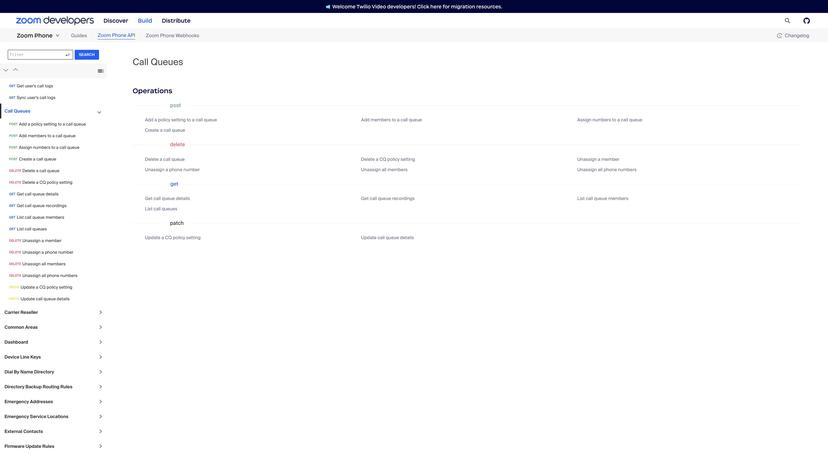 Task type: vqa. For each thing, say whether or not it's contained in the screenshot.
Click
yes



Task type: locate. For each thing, give the bounding box(es) containing it.
1 horizontal spatial phone
[[112, 32, 126, 39]]

zoom developer logo image
[[16, 16, 94, 25]]

1 horizontal spatial zoom
[[98, 32, 111, 39]]

2 horizontal spatial phone
[[160, 32, 175, 39]]

2 zoom from the left
[[98, 32, 111, 39]]

zoom for zoom phone api
[[98, 32, 111, 39]]

history image down search image
[[778, 33, 785, 38]]

welcome twilio video developers! click here for migration resources. link
[[320, 3, 509, 10]]

1 phone from the left
[[34, 32, 53, 39]]

0 horizontal spatial phone
[[34, 32, 53, 39]]

phone left down icon
[[34, 32, 53, 39]]

phone for zoom phone webhooks
[[160, 32, 175, 39]]

phone left the 'webhooks'
[[160, 32, 175, 39]]

developers!
[[387, 3, 416, 10]]

here
[[431, 3, 442, 10]]

zoom phone api
[[98, 32, 135, 39]]

phone
[[34, 32, 53, 39], [112, 32, 126, 39], [160, 32, 175, 39]]

api
[[128, 32, 135, 39]]

3 phone from the left
[[160, 32, 175, 39]]

1 zoom from the left
[[17, 32, 33, 39]]

guides
[[71, 32, 87, 39]]

resources.
[[477, 3, 503, 10]]

history image left the changelog
[[778, 33, 783, 38]]

zoom
[[17, 32, 33, 39], [98, 32, 111, 39], [146, 32, 159, 39]]

2 horizontal spatial zoom
[[146, 32, 159, 39]]

guides link
[[71, 32, 87, 39]]

welcome
[[332, 3, 356, 10]]

history image
[[778, 33, 785, 38], [778, 33, 783, 38]]

changelog link
[[778, 32, 810, 39]]

phone for zoom phone api
[[112, 32, 126, 39]]

search image
[[785, 18, 791, 24]]

github image
[[804, 17, 811, 24], [804, 17, 811, 24]]

phone left api
[[112, 32, 126, 39]]

3 zoom from the left
[[146, 32, 159, 39]]

zoom for zoom phone
[[17, 32, 33, 39]]

0 horizontal spatial zoom
[[17, 32, 33, 39]]

2 phone from the left
[[112, 32, 126, 39]]



Task type: describe. For each thing, give the bounding box(es) containing it.
zoom phone webhooks
[[146, 32, 199, 39]]

for
[[443, 3, 450, 10]]

search image
[[785, 18, 791, 24]]

click
[[417, 3, 430, 10]]

notification image
[[326, 4, 331, 9]]

zoom phone
[[17, 32, 53, 39]]

zoom for zoom phone webhooks
[[146, 32, 159, 39]]

welcome twilio video developers! click here for migration resources.
[[332, 3, 503, 10]]

zoom phone webhooks link
[[146, 32, 199, 39]]

twilio
[[357, 3, 371, 10]]

notification image
[[326, 4, 332, 9]]

webhooks
[[176, 32, 199, 39]]

down image
[[56, 34, 59, 38]]

video
[[372, 3, 386, 10]]

phone for zoom phone
[[34, 32, 53, 39]]

zoom phone api link
[[98, 32, 135, 39]]

changelog
[[785, 32, 810, 39]]

migration
[[451, 3, 476, 10]]



